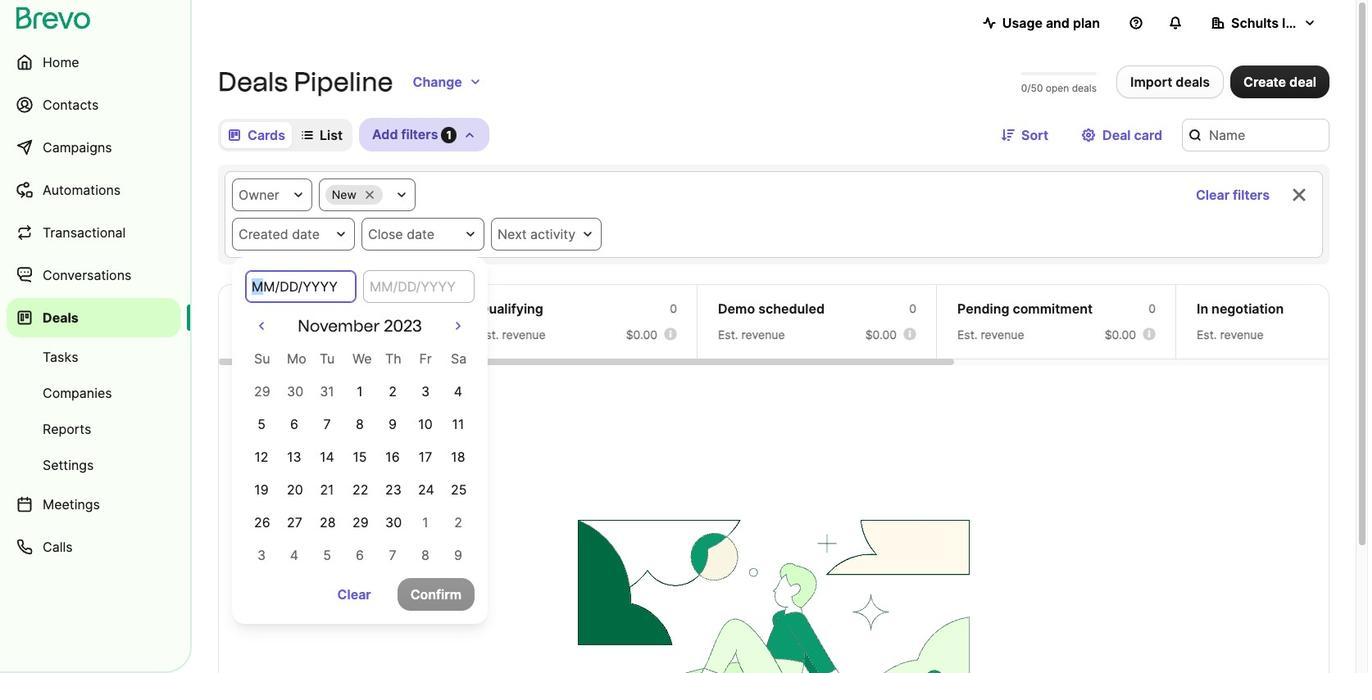Task type: locate. For each thing, give the bounding box(es) containing it.
2 inside cell
[[389, 384, 397, 400]]

1 horizontal spatial 3
[[421, 384, 430, 400]]

1 horizontal spatial 9
[[454, 548, 462, 564]]

created date button
[[232, 218, 355, 251]]

9 for saturday, 9 december 2023 cell
[[454, 548, 462, 564]]

0 for pending commitment
[[1149, 302, 1156, 316]]

7 inside cell
[[323, 416, 331, 433]]

6 right the sunday, 5 november 2023 cell
[[290, 416, 298, 433]]

list button
[[295, 122, 349, 148]]

20
[[287, 482, 303, 498]]

1 horizontal spatial 1
[[422, 515, 429, 531]]

0 horizontal spatial 4
[[290, 548, 299, 564]]

wednesday, 6 december 2023 cell
[[356, 548, 364, 564]]

saturday, 4 november 2023 cell
[[442, 375, 475, 408]]

0 horizontal spatial deals
[[43, 310, 79, 326]]

0 horizontal spatial 6
[[290, 416, 298, 433]]

deals inside deals link
[[43, 310, 79, 326]]

0 horizontal spatial 1
[[357, 384, 363, 400]]

filters for add
[[401, 126, 438, 143]]

new down the list at the left top
[[332, 188, 357, 202]]

1 vertical spatial 2
[[454, 515, 462, 531]]

26
[[254, 515, 270, 531]]

1 vertical spatial clear
[[337, 587, 371, 603]]

3 est. revenue from the left
[[718, 328, 785, 342]]

9 right wednesday, 8 november 2023 cell
[[389, 416, 397, 433]]

filters
[[401, 126, 438, 143], [1233, 187, 1270, 203]]

clear for clear filters
[[1196, 187, 1230, 203]]

0 horizontal spatial 29
[[254, 384, 270, 400]]

8 for wednesday, 8 november 2023 cell
[[356, 416, 364, 433]]

su
[[254, 351, 270, 367]]

7 row from the top
[[245, 539, 475, 572]]

0 horizontal spatial 9
[[389, 416, 397, 433]]

in negotiation
[[1197, 301, 1284, 317]]

5
[[258, 416, 265, 433], [323, 548, 331, 564]]

deals for deals pipeline
[[218, 66, 288, 98]]

0 left pending
[[909, 302, 917, 316]]

friday, 3 november 2023 cell
[[409, 375, 442, 408]]

2 horizontal spatial 1
[[446, 129, 452, 142]]

clear inside button
[[1196, 187, 1230, 203]]

0 vertical spatial 9
[[389, 416, 397, 433]]

29 down the su
[[254, 384, 270, 400]]

1 horizontal spatial 6
[[356, 548, 364, 564]]

transactional link
[[7, 213, 180, 252]]

est. for demo scheduled
[[718, 328, 738, 342]]

5 for the sunday, 5 november 2023 cell
[[258, 416, 265, 433]]

10
[[418, 416, 433, 433]]

saturday, 2 december 2023 cell
[[454, 515, 462, 531]]

clear down wednesday, 6 december 2023 cell
[[337, 587, 371, 603]]

row containing 5
[[245, 408, 475, 441]]

created date
[[239, 226, 320, 243]]

tasks link
[[7, 341, 180, 374]]

est. down in
[[1197, 328, 1217, 342]]

revenue up mo at the bottom of page
[[263, 328, 306, 342]]

30 inside thursday, 30 november 2023 cell
[[385, 515, 402, 531]]

friday, 8 december 2023 cell
[[421, 548, 430, 564]]

3 for sunday, 3 december 2023 cell
[[257, 548, 266, 564]]

0 vertical spatial deals
[[218, 66, 288, 98]]

6 for monday, 6 november 2023 cell
[[290, 416, 298, 433]]

31
[[320, 384, 334, 400]]

4 revenue from the left
[[981, 328, 1024, 342]]

negotiation
[[1212, 301, 1284, 317]]

4 0 from the left
[[1149, 302, 1156, 316]]

1 date from the left
[[292, 226, 320, 243]]

revenue for qualifying
[[502, 328, 546, 342]]

sort button
[[989, 118, 1062, 151]]

6 left thursday, 7 december 2023 cell
[[356, 548, 364, 564]]

0 vertical spatial new
[[332, 188, 357, 202]]

est. down pending
[[958, 328, 978, 342]]

1 0 from the left
[[431, 302, 438, 316]]

3 revenue from the left
[[742, 328, 785, 342]]

date right close
[[407, 226, 435, 243]]

0 vertical spatial 4
[[454, 384, 462, 400]]

next activity
[[498, 226, 576, 243]]

2
[[389, 384, 397, 400], [454, 515, 462, 531]]

17
[[419, 449, 432, 466]]

1 vertical spatial 7
[[389, 548, 396, 564]]

1 vertical spatial 5
[[323, 548, 331, 564]]

0 vertical spatial filters
[[401, 126, 438, 143]]

wednesday, 29 november 2023 cell
[[343, 507, 376, 539]]

deal
[[1103, 127, 1131, 143]]

1 revenue from the left
[[263, 328, 306, 342]]

0 vertical spatial 8
[[356, 416, 364, 433]]

revenue for demo scheduled
[[742, 328, 785, 342]]

1 down change 'button'
[[446, 129, 452, 142]]

2 date from the left
[[407, 226, 435, 243]]

0 left demo
[[670, 302, 677, 316]]

1 horizontal spatial new
[[332, 188, 357, 202]]

monday, 4 december 2023 cell
[[290, 548, 299, 564]]

scheduled
[[758, 301, 825, 317]]

4 left tuesday, 5 december 2023 cell at the left of the page
[[290, 548, 299, 564]]

campaigns
[[43, 139, 112, 156]]

0 vertical spatial 30
[[287, 384, 303, 400]]

row containing 12
[[245, 441, 475, 474]]

0 horizontal spatial 2
[[389, 384, 397, 400]]

3 row from the top
[[245, 408, 475, 441]]

th
[[385, 351, 401, 367]]

4
[[454, 384, 462, 400], [290, 548, 299, 564]]

1 vertical spatial deals
[[43, 310, 79, 326]]

7
[[323, 416, 331, 433], [389, 548, 396, 564]]

filters right add
[[401, 126, 438, 143]]

est. revenue down in negotiation
[[1197, 328, 1264, 342]]

9 for thursday, 9 november 2023 cell
[[389, 416, 397, 433]]

0 vertical spatial 7
[[323, 416, 331, 433]]

filters down name search field
[[1233, 187, 1270, 203]]

1 horizontal spatial date
[[407, 226, 435, 243]]

0 horizontal spatial 8
[[356, 416, 364, 433]]

3 est. from the left
[[718, 328, 738, 342]]

1 horizontal spatial 2
[[454, 515, 462, 531]]

1 vertical spatial 4
[[290, 548, 299, 564]]

18
[[451, 449, 465, 466]]

$0.00 for qualifying
[[626, 328, 657, 342]]

wednesday, 1 november 2023 cell
[[343, 375, 376, 408]]

1 vertical spatial 29
[[353, 515, 369, 531]]

11
[[452, 416, 464, 433]]

MM/DD/YYYY text field
[[245, 271, 357, 303]]

deals pipeline
[[218, 66, 393, 98]]

1 vertical spatial 6
[[356, 548, 364, 564]]

est. revenue down 'qualifying' at the left top of page
[[479, 328, 546, 342]]

revenue down 'qualifying' at the left top of page
[[502, 328, 546, 342]]

$0.00 for demo scheduled
[[865, 328, 897, 342]]

2 $0.00 from the left
[[626, 328, 657, 342]]

est. down 'qualifying' at the left top of page
[[479, 328, 499, 342]]

card
[[1134, 127, 1162, 143]]

0 horizontal spatial clear
[[337, 587, 371, 603]]

3 left "monday, 4 december 2023" cell
[[257, 548, 266, 564]]

2 row from the top
[[245, 375, 475, 408]]

revenue down in negotiation
[[1220, 328, 1264, 342]]

deals up tasks
[[43, 310, 79, 326]]

row containing 26
[[245, 507, 475, 539]]

clear down name search field
[[1196, 187, 1230, 203]]

thursday, 9 november 2023 cell
[[376, 408, 409, 441]]

30 for monday, 30 october 2023 'cell'
[[287, 384, 303, 400]]

2 revenue from the left
[[502, 328, 546, 342]]

2 0 from the left
[[670, 302, 677, 316]]

0 horizontal spatial new
[[239, 301, 268, 317]]

4 right friday, 3 november 2023 cell
[[454, 384, 462, 400]]

6 inside cell
[[290, 416, 298, 433]]

3 right 'thursday, 2 november 2023' cell
[[421, 384, 430, 400]]

0 vertical spatial 1
[[446, 129, 452, 142]]

1 $0.00 from the left
[[387, 328, 418, 342]]

8 left saturday, 9 december 2023 cell
[[421, 548, 430, 564]]

tu
[[320, 351, 335, 367]]

0 vertical spatial 3
[[421, 384, 430, 400]]

thursday, 30 november 2023 cell
[[376, 507, 409, 539]]

1 vertical spatial new
[[239, 301, 268, 317]]

deals for deals
[[43, 310, 79, 326]]

8 inside cell
[[356, 416, 364, 433]]

revenue
[[263, 328, 306, 342], [502, 328, 546, 342], [742, 328, 785, 342], [981, 328, 1024, 342], [1220, 328, 1264, 342]]

est. for new
[[239, 328, 260, 342]]

november 2023 grid
[[245, 316, 475, 572]]

7 right wednesday, 6 december 2023 cell
[[389, 548, 396, 564]]

1 est. revenue from the left
[[239, 328, 306, 342]]

1 vertical spatial filters
[[1233, 187, 1270, 203]]

saturday, 11 november 2023 cell
[[442, 408, 475, 441]]

23
[[385, 482, 402, 498]]

13
[[287, 449, 302, 466]]

owner button
[[232, 179, 312, 212]]

0 vertical spatial clear
[[1196, 187, 1230, 203]]

est. revenue up the su
[[239, 328, 306, 342]]

sort
[[1022, 127, 1049, 143]]

1 est. from the left
[[239, 328, 260, 342]]

30 left tuesday, 31 october 2023 cell on the bottom
[[287, 384, 303, 400]]

filters inside button
[[1233, 187, 1270, 203]]

est.
[[239, 328, 260, 342], [479, 328, 499, 342], [718, 328, 738, 342], [958, 328, 978, 342], [1197, 328, 1217, 342]]

4 inside saturday, 4 november 2023 'cell'
[[454, 384, 462, 400]]

revenue down "demo scheduled" at the top
[[742, 328, 785, 342]]

1 vertical spatial 8
[[421, 548, 430, 564]]

1 horizontal spatial filters
[[1233, 187, 1270, 203]]

1 row from the top
[[245, 343, 475, 375]]

thursday, 23 november 2023 cell
[[376, 474, 409, 507]]

tasks
[[43, 349, 78, 366]]

4 est. revenue from the left
[[958, 328, 1024, 342]]

1 vertical spatial 3
[[257, 548, 266, 564]]

in
[[1197, 301, 1208, 317]]

deals
[[1176, 74, 1210, 90], [1072, 82, 1097, 94]]

0 left in
[[1149, 302, 1156, 316]]

date for close date
[[407, 226, 435, 243]]

1 horizontal spatial deals
[[218, 66, 288, 98]]

est. revenue for new
[[239, 328, 306, 342]]

tuesday, 28 november 2023 cell
[[311, 507, 343, 539]]

1 horizontal spatial 7
[[389, 548, 396, 564]]

0 horizontal spatial date
[[292, 226, 320, 243]]

1 horizontal spatial 8
[[421, 548, 430, 564]]

0 horizontal spatial 7
[[323, 416, 331, 433]]

row
[[245, 343, 475, 375], [245, 375, 475, 408], [245, 408, 475, 441], [245, 441, 475, 474], [245, 474, 475, 507], [245, 507, 475, 539], [245, 539, 475, 572]]

9 inside cell
[[389, 416, 397, 433]]

5 inside cell
[[258, 416, 265, 433]]

est. up the su
[[239, 328, 260, 342]]

5 right "monday, 4 december 2023" cell
[[323, 548, 331, 564]]

1 horizontal spatial 29
[[353, 515, 369, 531]]

5 up 12
[[258, 416, 265, 433]]

tuesday, 5 december 2023 cell
[[323, 548, 331, 564]]

0 horizontal spatial 3
[[257, 548, 266, 564]]

4 est. from the left
[[958, 328, 978, 342]]

0 horizontal spatial filters
[[401, 126, 438, 143]]

6 row from the top
[[245, 507, 475, 539]]

plan
[[1073, 15, 1100, 31]]

est. revenue down demo
[[718, 328, 785, 342]]

16
[[386, 449, 400, 466]]

next
[[498, 226, 527, 243]]

29 inside cell
[[353, 515, 369, 531]]

deals right open
[[1072, 82, 1097, 94]]

0 for new
[[431, 302, 438, 316]]

fr
[[419, 351, 432, 367]]

clear for clear
[[337, 587, 371, 603]]

8 right tuesday, 7 november 2023 cell
[[356, 416, 364, 433]]

sunday, 19 november 2023 cell
[[245, 474, 278, 507]]

1 vertical spatial 1
[[357, 384, 363, 400]]

1 horizontal spatial deals
[[1176, 74, 1210, 90]]

1 vertical spatial 9
[[454, 548, 462, 564]]

5 row from the top
[[245, 474, 475, 507]]

30 left friday, 1 december 2023 cell
[[385, 515, 402, 531]]

friday, 1 december 2023 cell
[[422, 515, 429, 531]]

4 row from the top
[[245, 441, 475, 474]]

0 up fr
[[431, 302, 438, 316]]

owner
[[239, 187, 279, 203]]

deals up cards button
[[218, 66, 288, 98]]

progress bar
[[1021, 72, 1097, 75]]

friday, 10 november 2023 cell
[[409, 408, 442, 441]]

date
[[292, 226, 320, 243], [407, 226, 435, 243]]

tuesday, 7 november 2023 cell
[[311, 408, 343, 441]]

calls
[[43, 539, 73, 556]]

2 up thursday, 9 november 2023 cell
[[389, 384, 397, 400]]

deals right import
[[1176, 74, 1210, 90]]

1 right thursday, 30 november 2023 cell
[[422, 515, 429, 531]]

9 right 'friday, 8 december 2023' cell on the bottom left of the page
[[454, 548, 462, 564]]

1 inside cell
[[357, 384, 363, 400]]

1 horizontal spatial 4
[[454, 384, 462, 400]]

deal
[[1290, 74, 1317, 90]]

29 left thursday, 30 november 2023 cell
[[353, 515, 369, 531]]

0 vertical spatial 29
[[254, 384, 270, 400]]

2 est. revenue from the left
[[479, 328, 546, 342]]

thursday, 16 november 2023 cell
[[376, 441, 409, 474]]

1 right tuesday, 31 october 2023 cell on the bottom
[[357, 384, 363, 400]]

25
[[451, 482, 467, 498]]

1 vertical spatial 30
[[385, 515, 402, 531]]

0
[[431, 302, 438, 316], [670, 302, 677, 316], [909, 302, 917, 316], [1149, 302, 1156, 316]]

3 $0.00 from the left
[[865, 328, 897, 342]]

confirm
[[410, 587, 462, 603]]

2 right friday, 1 december 2023 cell
[[454, 515, 462, 531]]

reports
[[43, 421, 91, 438]]

monday, 20 november 2023 cell
[[278, 474, 311, 507]]

1 horizontal spatial 30
[[385, 515, 402, 531]]

30 for thursday, 30 november 2023 cell
[[385, 515, 402, 531]]

row group
[[245, 375, 475, 572]]

1 horizontal spatial 5
[[323, 548, 331, 564]]

new up the su
[[239, 301, 268, 317]]

15
[[353, 449, 367, 466]]

0 vertical spatial 6
[[290, 416, 298, 433]]

2 vertical spatial 1
[[422, 515, 429, 531]]

1 for wednesday, 1 november 2023 cell
[[357, 384, 363, 400]]

2 for 'thursday, 2 november 2023' cell
[[389, 384, 397, 400]]

est. revenue down pending
[[958, 328, 1024, 342]]

1 for friday, 1 december 2023 cell
[[422, 515, 429, 531]]

3 inside cell
[[421, 384, 430, 400]]

0 for qualifying
[[670, 302, 677, 316]]

1
[[446, 129, 452, 142], [357, 384, 363, 400], [422, 515, 429, 531]]

filters for clear
[[1233, 187, 1270, 203]]

2 est. from the left
[[479, 328, 499, 342]]

est. revenue for qualifying
[[479, 328, 546, 342]]

friday, 24 november 2023 cell
[[409, 474, 442, 507]]

schults inc button
[[1199, 7, 1330, 39]]

0 vertical spatial 5
[[258, 416, 265, 433]]

date for created date
[[292, 226, 320, 243]]

row group containing 29
[[245, 375, 475, 572]]

29
[[254, 384, 270, 400], [353, 515, 369, 531]]

30
[[287, 384, 303, 400], [385, 515, 402, 531]]

close date
[[368, 226, 435, 243]]

pending
[[958, 301, 1010, 317]]

clear inside "button"
[[337, 587, 371, 603]]

19
[[254, 482, 269, 498]]

transactional
[[43, 225, 126, 241]]

row containing 3
[[245, 539, 475, 572]]

1 horizontal spatial clear
[[1196, 187, 1230, 203]]

est. for pending commitment
[[958, 328, 978, 342]]

date right "created"
[[292, 226, 320, 243]]

29 for sunday, 29 october 2023 cell
[[254, 384, 270, 400]]

revenue down pending
[[981, 328, 1024, 342]]

4 $0.00 from the left
[[1105, 328, 1136, 342]]

0 horizontal spatial 5
[[258, 416, 265, 433]]

0 vertical spatial 2
[[389, 384, 397, 400]]

5 est. from the left
[[1197, 328, 1217, 342]]

3 0 from the left
[[909, 302, 917, 316]]

22
[[353, 482, 368, 498]]

deal card button
[[1068, 118, 1176, 151]]

est. down demo
[[718, 328, 738, 342]]

tuesday, 21 november 2023 cell
[[311, 474, 343, 507]]

12
[[254, 449, 269, 466]]

0 horizontal spatial deals
[[1072, 82, 1097, 94]]

clear
[[1196, 187, 1230, 203], [337, 587, 371, 603]]

7 right monday, 6 november 2023 cell
[[323, 416, 331, 433]]

0 horizontal spatial 30
[[287, 384, 303, 400]]

contacts link
[[7, 85, 180, 125]]



Task type: describe. For each thing, give the bounding box(es) containing it.
row containing su
[[245, 343, 475, 375]]

companies link
[[7, 377, 180, 410]]

sunday, 29 october 2023 cell
[[254, 384, 270, 400]]

0/50 open deals
[[1021, 82, 1097, 94]]

home link
[[7, 43, 180, 82]]

usage and plan button
[[970, 7, 1113, 39]]

row containing 29
[[245, 375, 475, 408]]

4 for "monday, 4 december 2023" cell
[[290, 548, 299, 564]]

new inside new popup button
[[332, 188, 357, 202]]

demo
[[718, 301, 755, 317]]

schults inc
[[1231, 15, 1301, 31]]

settings link
[[7, 449, 180, 482]]

meetings
[[43, 497, 100, 513]]

import
[[1130, 74, 1173, 90]]

5 for tuesday, 5 december 2023 cell at the left of the page
[[323, 548, 331, 564]]

close
[[368, 226, 403, 243]]

demo scheduled
[[718, 301, 825, 317]]

list
[[320, 127, 343, 143]]

clear button
[[324, 579, 384, 612]]

monday, 13 november 2023 cell
[[278, 441, 311, 474]]

24
[[418, 482, 434, 498]]

0 for demo scheduled
[[909, 302, 917, 316]]

4 for saturday, 4 november 2023 'cell'
[[454, 384, 462, 400]]

5 revenue from the left
[[1220, 328, 1264, 342]]

row containing 19
[[245, 474, 475, 507]]

revenue for pending commitment
[[981, 328, 1024, 342]]

0/50
[[1021, 82, 1043, 94]]

create
[[1244, 74, 1286, 90]]

sunday, 26 november 2023 cell
[[245, 507, 278, 539]]

confirm button
[[397, 579, 475, 612]]

create deal
[[1244, 74, 1317, 90]]

usage and plan
[[1002, 15, 1100, 31]]

november 2023
[[298, 316, 422, 336]]

contacts
[[43, 97, 99, 113]]

2 for the saturday, 2 december 2023 cell
[[454, 515, 462, 531]]

add filters 1
[[372, 126, 452, 143]]

campaigns link
[[7, 128, 180, 167]]

reports link
[[7, 413, 180, 446]]

clear filters button
[[1183, 179, 1283, 212]]

thursday, 2 november 2023 cell
[[376, 375, 409, 408]]

import deals
[[1130, 74, 1210, 90]]

28
[[320, 515, 336, 531]]

monday, 27 november 2023 cell
[[278, 507, 311, 539]]

meetings link
[[7, 485, 180, 525]]

companies
[[43, 385, 112, 402]]

deal card
[[1103, 127, 1162, 143]]

14
[[320, 449, 334, 466]]

change button
[[400, 66, 495, 98]]

6 for wednesday, 6 december 2023 cell
[[356, 548, 364, 564]]

conversations link
[[7, 256, 180, 295]]

wednesday, 8 november 2023 cell
[[343, 408, 376, 441]]

saturday, 25 november 2023 cell
[[442, 474, 475, 507]]

clear filters
[[1196, 187, 1270, 203]]

inc
[[1282, 15, 1301, 31]]

7 for tuesday, 7 november 2023 cell
[[323, 416, 331, 433]]

activity
[[530, 226, 576, 243]]

next activity button
[[491, 218, 602, 251]]

est. revenue for pending commitment
[[958, 328, 1024, 342]]

mo
[[287, 351, 306, 367]]

pending commitment
[[958, 301, 1093, 317]]

we
[[353, 351, 372, 367]]

automations
[[43, 182, 121, 198]]

7 for thursday, 7 december 2023 cell
[[389, 548, 396, 564]]

29 for "wednesday, 29 november 2023" cell
[[353, 515, 369, 531]]

open
[[1046, 82, 1069, 94]]

deals link
[[7, 298, 180, 338]]

thursday, 7 december 2023 cell
[[389, 548, 396, 564]]

1 inside the add filters 1
[[446, 129, 452, 142]]

$0.00 for new
[[387, 328, 418, 342]]

calls link
[[7, 528, 180, 567]]

est. for qualifying
[[479, 328, 499, 342]]

add
[[372, 126, 398, 143]]

friday, 17 november 2023 cell
[[409, 441, 442, 474]]

settings
[[43, 457, 94, 474]]

wednesday, 22 november 2023 cell
[[343, 474, 376, 507]]

sunday, 3 december 2023 cell
[[257, 548, 266, 564]]

home
[[43, 54, 79, 71]]

commitment
[[1013, 301, 1093, 317]]

3 for friday, 3 november 2023 cell
[[421, 384, 430, 400]]

saturday, 9 december 2023 cell
[[454, 548, 462, 564]]

usage
[[1002, 15, 1043, 31]]

automations link
[[7, 171, 180, 210]]

tuesday, 31 october 2023 cell
[[320, 384, 334, 400]]

cards
[[248, 127, 285, 143]]

schults
[[1231, 15, 1279, 31]]

november
[[298, 316, 380, 336]]

27
[[287, 515, 302, 531]]

cards button
[[221, 122, 292, 148]]

Name search field
[[1182, 118, 1330, 151]]

new button
[[319, 179, 416, 212]]

change
[[413, 74, 462, 90]]

qualifying
[[479, 301, 543, 317]]

sunday, 5 november 2023 cell
[[245, 408, 278, 441]]

deals inside import deals button
[[1176, 74, 1210, 90]]

revenue for new
[[263, 328, 306, 342]]

8 for 'friday, 8 december 2023' cell on the bottom left of the page
[[421, 548, 430, 564]]

saturday, 18 november 2023 cell
[[442, 441, 475, 474]]

import deals button
[[1117, 66, 1224, 98]]

est. revenue for demo scheduled
[[718, 328, 785, 342]]

21
[[320, 482, 334, 498]]

5 est. revenue from the left
[[1197, 328, 1264, 342]]

monday, 6 november 2023 cell
[[278, 408, 311, 441]]

tuesday, 14 november 2023 cell
[[311, 441, 343, 474]]

2023
[[384, 316, 422, 336]]

pipeline
[[294, 66, 393, 98]]

monday, 30 october 2023 cell
[[287, 384, 303, 400]]

sunday, 12 november 2023 cell
[[245, 441, 278, 474]]

wednesday, 15 november 2023 cell
[[343, 441, 376, 474]]

$0.00 for pending commitment
[[1105, 328, 1136, 342]]



Task type: vqa. For each thing, say whether or not it's contained in the screenshot.
left 1
yes



